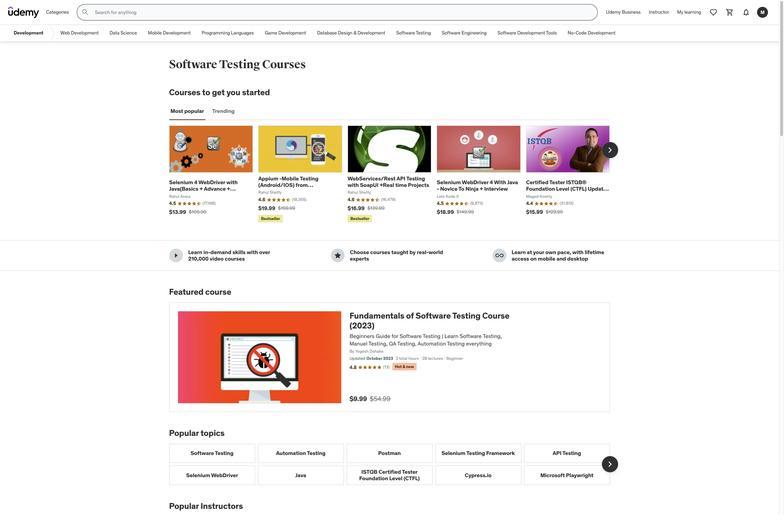 Task type: locate. For each thing, give the bounding box(es) containing it.
science
[[121, 30, 137, 36]]

2 4 from the left
[[490, 179, 493, 186]]

0 horizontal spatial java
[[296, 472, 306, 479]]

automation inside the automation testing link
[[276, 450, 306, 457]]

world
[[429, 249, 443, 256]]

selenium up 'popular instructors'
[[186, 472, 210, 479]]

0 vertical spatial java
[[507, 179, 518, 186]]

2023
[[383, 356, 393, 361]]

0 horizontal spatial +
[[200, 185, 203, 192]]

1 vertical spatial api
[[553, 450, 562, 457]]

tester left istqb®
[[550, 179, 565, 186]]

api right +real
[[397, 175, 406, 182]]

carousel element containing appium -mobile testing (android/ios) from scratch+frameworks
[[169, 126, 618, 224]]

1 vertical spatial next image
[[605, 459, 616, 470]]

medium image left 210,000
[[172, 252, 180, 260]]

2 development from the left
[[71, 30, 99, 36]]

& right hot
[[403, 364, 405, 369]]

1 vertical spatial updated
[[350, 356, 366, 361]]

- inside appium -mobile testing (android/ios) from scratch+frameworks
[[280, 175, 282, 182]]

1 vertical spatial -
[[437, 185, 439, 192]]

webdriver
[[199, 179, 225, 186], [462, 179, 489, 186], [211, 472, 238, 479]]

automation testing
[[276, 450, 326, 457]]

software inside carousel element
[[191, 450, 214, 457]]

courses
[[262, 57, 306, 72], [169, 87, 201, 98]]

0 horizontal spatial -
[[280, 175, 282, 182]]

2 medium image from the left
[[334, 252, 342, 260]]

2 horizontal spatial learn
[[512, 249, 526, 256]]

2 popular from the top
[[169, 501, 199, 512]]

28
[[422, 356, 427, 361]]

1 horizontal spatial certified
[[526, 179, 549, 186]]

1 horizontal spatial mobile
[[282, 175, 299, 182]]

1 horizontal spatial courses
[[370, 249, 390, 256]]

1 vertical spatial foundation
[[359, 475, 388, 482]]

0 horizontal spatial software testing link
[[169, 444, 255, 463]]

carousel element
[[169, 126, 618, 224], [169, 444, 618, 485]]

- right appium
[[280, 175, 282, 182]]

database
[[317, 30, 337, 36]]

automation up java link
[[276, 450, 306, 457]]

software testing link
[[391, 25, 437, 41], [169, 444, 255, 463]]

appium -mobile testing (android/ios) from scratch+frameworks
[[258, 175, 319, 195]]

0 horizontal spatial learn
[[188, 249, 202, 256]]

1 horizontal spatial testing,
[[398, 340, 417, 347]]

automation down the |
[[418, 340, 446, 347]]

most popular button
[[169, 103, 205, 119]]

development
[[14, 30, 43, 36], [71, 30, 99, 36], [163, 30, 191, 36], [278, 30, 306, 36], [358, 30, 385, 36], [518, 30, 545, 36], [588, 30, 616, 36]]

arrow pointing to subcategory menu links image
[[49, 25, 55, 41]]

1 carousel element from the top
[[169, 126, 618, 224]]

projects
[[408, 182, 429, 188]]

webservices/rest
[[348, 175, 396, 182]]

learn inside fundamentals of software testing course (2023) beginners guide for software testing | learn software testing, manuel testing, qa testing, automation testing everything by yogesh dahake
[[445, 333, 459, 340]]

game
[[265, 30, 277, 36]]

2022
[[526, 192, 539, 199]]

webservices/rest api testing with soapui +real time projects
[[348, 175, 429, 188]]

1 horizontal spatial foundation
[[526, 185, 555, 192]]

1 vertical spatial java
[[296, 472, 306, 479]]

1 horizontal spatial level
[[557, 185, 570, 192]]

0 vertical spatial automation
[[418, 340, 446, 347]]

medium image for choose
[[334, 252, 342, 260]]

real-
[[417, 249, 429, 256]]

with inside learn at your own pace, with lifetime access on mobile and desktop
[[573, 249, 584, 256]]

updated october 2023
[[350, 356, 393, 361]]

1 + from the left
[[200, 185, 203, 192]]

learn
[[188, 249, 202, 256], [512, 249, 526, 256], [445, 333, 459, 340]]

2 total hours
[[396, 356, 419, 361]]

foundation inside certified tester istqb® foundation level (ctfl) updated 2022
[[526, 185, 555, 192]]

0 horizontal spatial tester
[[402, 469, 418, 476]]

mobile up scratch+frameworks
[[282, 175, 299, 182]]

api
[[397, 175, 406, 182], [553, 450, 562, 457]]

popular
[[169, 428, 199, 439], [169, 501, 199, 512]]

next image
[[605, 145, 616, 156], [605, 459, 616, 470]]

novice
[[440, 185, 458, 192]]

3 + from the left
[[480, 185, 483, 192]]

foundation inside istqb certified tester foundation level (ctfl)
[[359, 475, 388, 482]]

1 vertical spatial (ctfl)
[[404, 475, 420, 482]]

business
[[622, 9, 641, 15]]

1 horizontal spatial api
[[553, 450, 562, 457]]

1 horizontal spatial (ctfl)
[[571, 185, 587, 192]]

1 vertical spatial popular
[[169, 501, 199, 512]]

java down the automation testing link at the left bottom of the page
[[296, 472, 306, 479]]

level inside istqb certified tester foundation level (ctfl)
[[390, 475, 403, 482]]

1 vertical spatial mobile
[[282, 175, 299, 182]]

instructor link
[[645, 4, 674, 20]]

selenium webdriver 4 with java - novice to ninja + interview
[[437, 179, 518, 192]]

0 vertical spatial popular
[[169, 428, 199, 439]]

popular instructors
[[169, 501, 243, 512]]

0 vertical spatial -
[[280, 175, 282, 182]]

next image for certified tester istqb® foundation level (ctfl) updated 2022
[[605, 145, 616, 156]]

tester down postman link
[[402, 469, 418, 476]]

1 horizontal spatial 4
[[490, 179, 493, 186]]

wishlist image
[[710, 8, 718, 16]]

course
[[483, 311, 510, 321]]

28 lectures
[[422, 356, 443, 361]]

0 vertical spatial updated
[[588, 185, 610, 192]]

testing
[[416, 30, 431, 36], [219, 57, 260, 72], [300, 175, 319, 182], [407, 175, 425, 182], [453, 311, 481, 321], [423, 333, 441, 340], [447, 340, 465, 347], [215, 450, 234, 457], [307, 450, 326, 457], [467, 450, 485, 457], [563, 450, 581, 457]]

0 horizontal spatial (ctfl)
[[404, 475, 420, 482]]

0 vertical spatial software testing link
[[391, 25, 437, 41]]

1 horizontal spatial updated
[[588, 185, 610, 192]]

1 horizontal spatial automation
[[418, 340, 446, 347]]

- left novice
[[437, 185, 439, 192]]

carousel element containing software testing
[[169, 444, 618, 485]]

level down postman link
[[390, 475, 403, 482]]

1 vertical spatial automation
[[276, 450, 306, 457]]

0 vertical spatial level
[[557, 185, 570, 192]]

4.8
[[350, 365, 357, 371]]

languages
[[231, 30, 254, 36]]

1 horizontal spatial &
[[403, 364, 405, 369]]

1 popular from the top
[[169, 428, 199, 439]]

1 horizontal spatial +
[[227, 185, 230, 192]]

learn left in-
[[188, 249, 202, 256]]

1 vertical spatial level
[[390, 475, 403, 482]]

instructor
[[649, 9, 669, 15]]

0 horizontal spatial &
[[354, 30, 357, 36]]

2 + from the left
[[227, 185, 230, 192]]

0 vertical spatial carousel element
[[169, 126, 618, 224]]

popular for popular instructors
[[169, 501, 199, 512]]

0 vertical spatial certified
[[526, 179, 549, 186]]

4 up architect)
[[194, 179, 198, 186]]

next image for postman
[[605, 459, 616, 470]]

1 vertical spatial carousel element
[[169, 444, 618, 485]]

webdriver inside selenium webdriver 4 with java - novice to ninja + interview
[[462, 179, 489, 186]]

appium -mobile testing (android/ios) from scratch+frameworks link
[[258, 175, 319, 195]]

api testing link
[[524, 444, 610, 463]]

submit search image
[[81, 8, 90, 16]]

1 horizontal spatial software testing link
[[391, 25, 437, 41]]

java right with
[[507, 179, 518, 186]]

certified up 2022
[[526, 179, 549, 186]]

automation testing link
[[258, 444, 344, 463]]

0 horizontal spatial medium image
[[172, 252, 180, 260]]

testing, down for
[[398, 340, 417, 347]]

postman
[[378, 450, 401, 457]]

0 horizontal spatial level
[[390, 475, 403, 482]]

1 horizontal spatial -
[[437, 185, 439, 192]]

level
[[557, 185, 570, 192], [390, 475, 403, 482]]

level inside certified tester istqb® foundation level (ctfl) updated 2022
[[557, 185, 570, 192]]

web
[[60, 30, 70, 36]]

on
[[531, 255, 537, 262]]

selenium for selenium webdriver
[[186, 472, 210, 479]]

0 horizontal spatial courses
[[225, 255, 245, 262]]

selenium for selenium webdriver 4 with java - novice to ninja + interview
[[437, 179, 461, 186]]

1 horizontal spatial tester
[[550, 179, 565, 186]]

(ctfl) inside istqb certified tester foundation level (ctfl)
[[404, 475, 420, 482]]

with left over
[[247, 249, 258, 256]]

0 horizontal spatial foundation
[[359, 475, 388, 482]]

medium image left experts
[[334, 252, 342, 260]]

selenium for selenium testing framework
[[442, 450, 466, 457]]

with left soapui
[[348, 182, 359, 188]]

2 next image from the top
[[605, 459, 616, 470]]

learn inside learn at your own pace, with lifetime access on mobile and desktop
[[512, 249, 526, 256]]

& right the "design"
[[354, 30, 357, 36]]

- inside selenium webdriver 4 with java - novice to ninja + interview
[[437, 185, 439, 192]]

fundamentals
[[350, 311, 405, 321]]

1 vertical spatial software testing link
[[169, 444, 255, 463]]

testing inside the automation testing link
[[307, 450, 326, 457]]

webdriver for selenium webdriver 4 with java - novice to ninja + interview
[[462, 179, 489, 186]]

&
[[354, 30, 357, 36], [403, 364, 405, 369]]

soapui
[[360, 182, 379, 188]]

updated right istqb®
[[588, 185, 610, 192]]

java(basics
[[169, 185, 198, 192]]

courses left taught
[[370, 249, 390, 256]]

learn left the "at" at the right of page
[[512, 249, 526, 256]]

with right pace,
[[573, 249, 584, 256]]

popular for popular topics
[[169, 428, 199, 439]]

from
[[296, 182, 308, 188]]

0 horizontal spatial software testing
[[191, 450, 234, 457]]

0 vertical spatial tester
[[550, 179, 565, 186]]

course
[[205, 287, 231, 297]]

shopping cart with 0 items image
[[726, 8, 734, 16]]

+ left the advance
[[200, 185, 203, 192]]

choose courses taught by real-world experts
[[350, 249, 443, 262]]

(ctfl) for istqb®
[[571, 185, 587, 192]]

+ right ninja
[[480, 185, 483, 192]]

mobile right science
[[148, 30, 162, 36]]

1 vertical spatial tester
[[402, 469, 418, 476]]

mobile inside appium -mobile testing (android/ios) from scratch+frameworks
[[282, 175, 299, 182]]

0 vertical spatial courses
[[262, 57, 306, 72]]

1 4 from the left
[[194, 179, 198, 186]]

0 horizontal spatial api
[[397, 175, 406, 182]]

with right the advance
[[226, 179, 238, 186]]

0 vertical spatial next image
[[605, 145, 616, 156]]

playwright
[[566, 472, 594, 479]]

6 development from the left
[[518, 30, 545, 36]]

time
[[395, 182, 407, 188]]

engineering
[[462, 30, 487, 36]]

0 horizontal spatial mobile
[[148, 30, 162, 36]]

updated down the "yogesh"
[[350, 356, 366, 361]]

2 horizontal spatial +
[[480, 185, 483, 192]]

beginner
[[447, 356, 463, 361]]

software testing courses
[[169, 57, 306, 72]]

0 vertical spatial api
[[397, 175, 406, 182]]

most popular
[[171, 108, 204, 114]]

selenium inside selenium webdriver 4 with java - novice to ninja + interview
[[437, 179, 461, 186]]

1 horizontal spatial learn
[[445, 333, 459, 340]]

certified down postman link
[[379, 469, 401, 476]]

+ right the advance
[[227, 185, 230, 192]]

1 horizontal spatial java
[[507, 179, 518, 186]]

for
[[392, 333, 399, 340]]

1 vertical spatial certified
[[379, 469, 401, 476]]

java link
[[258, 466, 344, 485]]

and
[[557, 255, 566, 262]]

instructors
[[201, 501, 243, 512]]

m
[[761, 9, 765, 15]]

4 left with
[[490, 179, 493, 186]]

testing inside appium -mobile testing (android/ios) from scratch+frameworks
[[300, 175, 319, 182]]

selenium webdriver
[[186, 472, 238, 479]]

medium image
[[496, 252, 504, 260]]

by
[[350, 349, 355, 354]]

game development
[[265, 30, 306, 36]]

$9.99
[[350, 395, 367, 403]]

new
[[406, 364, 414, 369]]

1 next image from the top
[[605, 145, 616, 156]]

Search for anything text field
[[94, 6, 590, 18]]

microsoft
[[541, 472, 565, 479]]

notifications image
[[743, 8, 751, 16]]

testing, up "everything"
[[483, 333, 502, 340]]

selenium up architect)
[[169, 179, 193, 186]]

medium image
[[172, 252, 180, 260], [334, 252, 342, 260]]

courses down 'game development' link
[[262, 57, 306, 72]]

courses up the most popular
[[169, 87, 201, 98]]

courses right video
[[225, 255, 245, 262]]

1 vertical spatial courses
[[169, 87, 201, 98]]

testing, up dahake
[[369, 340, 388, 347]]

0 horizontal spatial 4
[[194, 179, 198, 186]]

tester inside istqb certified tester foundation level (ctfl)
[[402, 469, 418, 476]]

0 vertical spatial &
[[354, 30, 357, 36]]

microsoft playwright
[[541, 472, 594, 479]]

web development link
[[55, 25, 104, 41]]

video
[[210, 255, 224, 262]]

1 medium image from the left
[[172, 252, 180, 260]]

choose
[[350, 249, 369, 256]]

skills
[[233, 249, 246, 256]]

0 horizontal spatial certified
[[379, 469, 401, 476]]

0 vertical spatial foundation
[[526, 185, 555, 192]]

software development tools link
[[492, 25, 563, 41]]

selenium webdriver 4 with java - novice to ninja + interview link
[[437, 179, 518, 192]]

selenium left ninja
[[437, 179, 461, 186]]

0 vertical spatial (ctfl)
[[571, 185, 587, 192]]

2 carousel element from the top
[[169, 444, 618, 485]]

software testing
[[396, 30, 431, 36], [191, 450, 234, 457]]

experts
[[350, 255, 369, 262]]

0 horizontal spatial automation
[[276, 450, 306, 457]]

0 vertical spatial software testing
[[396, 30, 431, 36]]

selenium up the cypress.io
[[442, 450, 466, 457]]

selenium inside the selenium 4 webdriver with java(basics + advance + architect)
[[169, 179, 193, 186]]

1 horizontal spatial medium image
[[334, 252, 342, 260]]

level right 2022
[[557, 185, 570, 192]]

4 development from the left
[[278, 30, 306, 36]]

level for tester
[[557, 185, 570, 192]]

api up the microsoft
[[553, 450, 562, 457]]

learn right the |
[[445, 333, 459, 340]]

1 vertical spatial &
[[403, 364, 405, 369]]

learning
[[685, 9, 702, 15]]

learn inside learn in-demand skills with over 210,000 video courses
[[188, 249, 202, 256]]

(ctfl) inside certified tester istqb® foundation level (ctfl) updated 2022
[[571, 185, 587, 192]]

of
[[406, 311, 414, 321]]



Task type: describe. For each thing, give the bounding box(es) containing it.
api inside the webservices/rest api testing with soapui +real time projects
[[397, 175, 406, 182]]

cypress.io
[[465, 472, 492, 479]]

interview
[[484, 185, 508, 192]]

webservices/rest api testing with soapui +real time projects link
[[348, 175, 429, 188]]

framework
[[486, 450, 515, 457]]

learn at your own pace, with lifetime access on mobile and desktop
[[512, 249, 605, 262]]

java inside java link
[[296, 472, 306, 479]]

certified inside istqb certified tester foundation level (ctfl)
[[379, 469, 401, 476]]

istqb certified tester foundation level (ctfl)
[[359, 469, 420, 482]]

dahake
[[370, 349, 384, 354]]

1 horizontal spatial software testing
[[396, 30, 431, 36]]

certified inside certified tester istqb® foundation level (ctfl) updated 2022
[[526, 179, 549, 186]]

automation inside fundamentals of software testing course (2023) beginners guide for software testing | learn software testing, manuel testing, qa testing, automation testing everything by yogesh dahake
[[418, 340, 446, 347]]

ninja
[[466, 185, 479, 192]]

1 horizontal spatial courses
[[262, 57, 306, 72]]

categories
[[46, 9, 69, 15]]

learn for learn in-demand skills with over 210,000 video courses
[[188, 249, 202, 256]]

foundation for istqb
[[359, 475, 388, 482]]

fundamentals of software testing course (2023) beginners guide for software testing | learn software testing, manuel testing, qa testing, automation testing everything by yogesh dahake
[[350, 311, 510, 354]]

0 horizontal spatial courses
[[169, 87, 201, 98]]

to
[[459, 185, 465, 192]]

featured course
[[169, 287, 231, 297]]

mobile
[[538, 255, 556, 262]]

$54.99
[[370, 395, 391, 403]]

my learning link
[[674, 4, 706, 20]]

with inside the webservices/rest api testing with soapui +real time projects
[[348, 182, 359, 188]]

api inside api testing link
[[553, 450, 562, 457]]

m link
[[755, 4, 771, 20]]

design
[[338, 30, 353, 36]]

in-
[[204, 249, 210, 256]]

webdriver for selenium webdriver
[[211, 472, 238, 479]]

hours
[[409, 356, 419, 361]]

own
[[546, 249, 557, 256]]

api testing
[[553, 450, 581, 457]]

selenium testing framework
[[442, 450, 515, 457]]

4 inside the selenium 4 webdriver with java(basics + advance + architect)
[[194, 179, 198, 186]]

selenium 4 webdriver with java(basics + advance + architect)
[[169, 179, 238, 199]]

with inside learn in-demand skills with over 210,000 video courses
[[247, 249, 258, 256]]

1 development from the left
[[14, 30, 43, 36]]

mobile development
[[148, 30, 191, 36]]

udemy image
[[8, 6, 39, 18]]

3 development from the left
[[163, 30, 191, 36]]

testing inside the webservices/rest api testing with soapui +real time projects
[[407, 175, 425, 182]]

pace,
[[558, 249, 571, 256]]

learn for learn at your own pace, with lifetime access on mobile and desktop
[[512, 249, 526, 256]]

(13)
[[383, 365, 390, 370]]

updated inside certified tester istqb® foundation level (ctfl) updated 2022
[[588, 185, 610, 192]]

courses to get you started
[[169, 87, 270, 98]]

over
[[259, 249, 270, 256]]

october
[[367, 356, 382, 361]]

foundation for certified
[[526, 185, 555, 192]]

software development tools
[[498, 30, 557, 36]]

advance
[[204, 185, 226, 192]]

$9.99 $54.99
[[350, 395, 391, 403]]

data
[[110, 30, 119, 36]]

certified tester istqb® foundation level (ctfl) updated 2022 link
[[526, 179, 610, 199]]

0 vertical spatial mobile
[[148, 30, 162, 36]]

2
[[396, 356, 398, 361]]

you
[[227, 87, 240, 98]]

taught
[[392, 249, 409, 256]]

courses inside learn in-demand skills with over 210,000 video courses
[[225, 255, 245, 262]]

4 inside selenium webdriver 4 with java - novice to ninja + interview
[[490, 179, 493, 186]]

tools
[[546, 30, 557, 36]]

data science link
[[104, 25, 143, 41]]

programming
[[202, 30, 230, 36]]

selenium for selenium 4 webdriver with java(basics + advance + architect)
[[169, 179, 193, 186]]

no-
[[568, 30, 576, 36]]

0 horizontal spatial testing,
[[369, 340, 388, 347]]

istqb®
[[566, 179, 587, 186]]

udemy business link
[[602, 4, 645, 20]]

medium image for learn
[[172, 252, 180, 260]]

|
[[442, 333, 443, 340]]

1 vertical spatial software testing
[[191, 450, 234, 457]]

level for certified
[[390, 475, 403, 482]]

testing inside selenium testing framework link
[[467, 450, 485, 457]]

at
[[527, 249, 532, 256]]

selenium 4 webdriver with java(basics + advance + architect) link
[[169, 179, 238, 199]]

+ inside selenium webdriver 4 with java - novice to ninja + interview
[[480, 185, 483, 192]]

tester inside certified tester istqb® foundation level (ctfl) updated 2022
[[550, 179, 565, 186]]

started
[[242, 87, 270, 98]]

software engineering
[[442, 30, 487, 36]]

programming languages
[[202, 30, 254, 36]]

to
[[202, 87, 210, 98]]

istqb certified tester foundation level (ctfl) link
[[347, 466, 433, 485]]

access
[[512, 255, 529, 262]]

development link
[[8, 25, 49, 41]]

qa
[[389, 340, 396, 347]]

manuel
[[350, 340, 368, 347]]

with inside the selenium 4 webdriver with java(basics + advance + architect)
[[226, 179, 238, 186]]

trending button
[[211, 103, 236, 119]]

learn in-demand skills with over 210,000 video courses
[[188, 249, 270, 262]]

data science
[[110, 30, 137, 36]]

2 horizontal spatial testing,
[[483, 333, 502, 340]]

hot
[[395, 364, 402, 369]]

(ctfl) for tester
[[404, 475, 420, 482]]

my learning
[[678, 9, 702, 15]]

with
[[494, 179, 507, 186]]

most
[[171, 108, 183, 114]]

udemy
[[606, 9, 621, 15]]

lifetime
[[585, 249, 605, 256]]

total
[[399, 356, 408, 361]]

scratch+frameworks
[[258, 188, 313, 195]]

testing inside api testing link
[[563, 450, 581, 457]]

get
[[212, 87, 225, 98]]

0 horizontal spatial updated
[[350, 356, 366, 361]]

yogesh
[[355, 349, 369, 354]]

7 development from the left
[[588, 30, 616, 36]]

java inside selenium webdriver 4 with java - novice to ninja + interview
[[507, 179, 518, 186]]

featured
[[169, 287, 204, 297]]

courses inside "choose courses taught by real-world experts"
[[370, 249, 390, 256]]

everything
[[466, 340, 492, 347]]

programming languages link
[[196, 25, 260, 41]]

lectures
[[428, 356, 443, 361]]

5 development from the left
[[358, 30, 385, 36]]

guide
[[376, 333, 391, 340]]

code
[[576, 30, 587, 36]]

webdriver inside the selenium 4 webdriver with java(basics + advance + architect)
[[199, 179, 225, 186]]

web development
[[60, 30, 99, 36]]



Task type: vqa. For each thing, say whether or not it's contained in the screenshot.
xsmall image for Explain how addresses are allocated using DHCP
no



